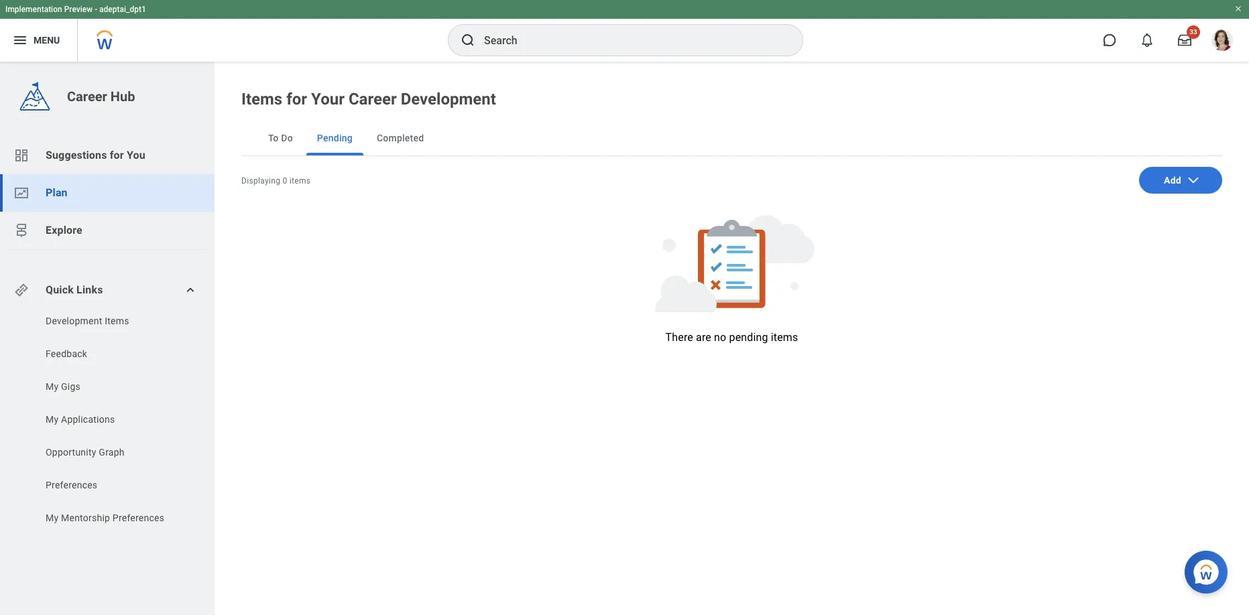 Task type: locate. For each thing, give the bounding box(es) containing it.
displaying
[[241, 176, 280, 186]]

opportunity graph link
[[44, 446, 182, 459]]

chevron down image
[[1187, 174, 1200, 187]]

opportunity graph
[[46, 447, 125, 458]]

for left your
[[286, 90, 307, 109]]

chevron up small image
[[184, 284, 197, 297]]

for left you
[[110, 149, 124, 162]]

my down the 'my gigs'
[[46, 414, 59, 425]]

list
[[0, 137, 215, 249], [0, 315, 215, 528]]

1 horizontal spatial for
[[286, 90, 307, 109]]

to do
[[268, 133, 293, 144]]

explore link
[[0, 212, 215, 249]]

to
[[268, 133, 279, 144]]

0 horizontal spatial preferences
[[46, 480, 97, 491]]

0 vertical spatial my
[[46, 382, 59, 392]]

1 horizontal spatial preferences
[[113, 513, 164, 524]]

1 vertical spatial items
[[105, 316, 129, 327]]

your
[[311, 90, 345, 109]]

items for your career development
[[241, 90, 496, 109]]

my gigs link
[[44, 380, 182, 394]]

0 vertical spatial items
[[241, 90, 282, 109]]

0 vertical spatial items
[[290, 176, 311, 186]]

my left mentorship
[[46, 513, 59, 524]]

career left "hub"
[[67, 89, 107, 105]]

items
[[290, 176, 311, 186], [771, 331, 798, 344]]

0 horizontal spatial development
[[46, 316, 102, 327]]

items up to
[[241, 90, 282, 109]]

0 vertical spatial list
[[0, 137, 215, 249]]

33
[[1190, 28, 1198, 36]]

career
[[67, 89, 107, 105], [349, 90, 397, 109]]

items right "0" at the left of page
[[290, 176, 311, 186]]

preferences down opportunity
[[46, 480, 97, 491]]

career right your
[[349, 90, 397, 109]]

feedback link
[[44, 347, 182, 361]]

development up "completed"
[[401, 90, 496, 109]]

add
[[1164, 175, 1182, 186]]

there are no pending items
[[666, 331, 798, 344]]

1 vertical spatial my
[[46, 414, 59, 425]]

tab list
[[241, 121, 1223, 156]]

items down "quick links" element
[[105, 316, 129, 327]]

applications
[[61, 414, 115, 425]]

Search Workday  search field
[[484, 25, 775, 55]]

for inside list
[[110, 149, 124, 162]]

1 vertical spatial preferences
[[113, 513, 164, 524]]

my inside "link"
[[46, 414, 59, 425]]

0 horizontal spatial items
[[105, 316, 129, 327]]

my left gigs at the left bottom of the page
[[46, 382, 59, 392]]

are
[[696, 331, 712, 344]]

mentorship
[[61, 513, 110, 524]]

my mentorship preferences link
[[44, 512, 182, 525]]

0 vertical spatial development
[[401, 90, 496, 109]]

2 my from the top
[[46, 414, 59, 425]]

development items link
[[44, 315, 182, 328]]

plan link
[[0, 174, 215, 212]]

1 vertical spatial items
[[771, 331, 798, 344]]

dashboard image
[[13, 148, 30, 164]]

suggestions
[[46, 149, 107, 162]]

2 vertical spatial my
[[46, 513, 59, 524]]

for
[[286, 90, 307, 109], [110, 149, 124, 162]]

career hub
[[67, 89, 135, 105]]

1 vertical spatial for
[[110, 149, 124, 162]]

add button
[[1139, 167, 1223, 194]]

you
[[127, 149, 145, 162]]

1 horizontal spatial career
[[349, 90, 397, 109]]

quick
[[46, 284, 74, 296]]

notifications large image
[[1141, 34, 1154, 47]]

1 horizontal spatial items
[[241, 90, 282, 109]]

2 list from the top
[[0, 315, 215, 528]]

items
[[241, 90, 282, 109], [105, 316, 129, 327]]

0 vertical spatial for
[[286, 90, 307, 109]]

quick links element
[[13, 277, 204, 304]]

displaying 0 items
[[241, 176, 311, 186]]

opportunity
[[46, 447, 96, 458]]

0
[[283, 176, 287, 186]]

list containing suggestions for you
[[0, 137, 215, 249]]

tab list containing to do
[[241, 121, 1223, 156]]

33 button
[[1170, 25, 1200, 55]]

profile logan mcneil image
[[1212, 30, 1233, 54]]

3 my from the top
[[46, 513, 59, 524]]

my
[[46, 382, 59, 392], [46, 414, 59, 425], [46, 513, 59, 524]]

list containing development items
[[0, 315, 215, 528]]

development
[[401, 90, 496, 109], [46, 316, 102, 327]]

pending button
[[306, 121, 363, 156]]

preferences down preferences link
[[113, 513, 164, 524]]

hub
[[111, 89, 135, 105]]

1 list from the top
[[0, 137, 215, 249]]

items right pending
[[771, 331, 798, 344]]

1 vertical spatial development
[[46, 316, 102, 327]]

preferences
[[46, 480, 97, 491], [113, 513, 164, 524]]

my for my applications
[[46, 414, 59, 425]]

1 horizontal spatial development
[[401, 90, 496, 109]]

0 horizontal spatial for
[[110, 149, 124, 162]]

1 my from the top
[[46, 382, 59, 392]]

suggestions for you link
[[0, 137, 215, 174]]

development down quick links
[[46, 316, 102, 327]]

1 vertical spatial list
[[0, 315, 215, 528]]

links
[[76, 284, 103, 296]]



Task type: vqa. For each thing, say whether or not it's contained in the screenshot.
the bottom items
yes



Task type: describe. For each thing, give the bounding box(es) containing it.
pending
[[317, 133, 353, 144]]

development items
[[46, 316, 129, 327]]

my for my gigs
[[46, 382, 59, 392]]

feedback
[[46, 349, 87, 359]]

1 horizontal spatial items
[[771, 331, 798, 344]]

do
[[281, 133, 293, 144]]

justify image
[[12, 32, 28, 48]]

menu button
[[0, 19, 77, 62]]

close environment banner image
[[1235, 5, 1243, 13]]

my mentorship preferences
[[46, 513, 164, 524]]

plan
[[46, 186, 68, 199]]

0 horizontal spatial items
[[290, 176, 311, 186]]

my for my mentorship preferences
[[46, 513, 59, 524]]

implementation
[[5, 5, 62, 14]]

suggestions for you
[[46, 149, 145, 162]]

my gigs
[[46, 382, 80, 392]]

search image
[[460, 32, 476, 48]]

timeline milestone image
[[13, 223, 30, 239]]

0 vertical spatial preferences
[[46, 480, 97, 491]]

there
[[666, 331, 693, 344]]

onboarding home image
[[13, 185, 30, 201]]

adeptai_dpt1
[[99, 5, 146, 14]]

no
[[714, 331, 727, 344]]

quick links
[[46, 284, 103, 296]]

implementation preview -   adeptai_dpt1
[[5, 5, 146, 14]]

graph
[[99, 447, 125, 458]]

items inside development items link
[[105, 316, 129, 327]]

link image
[[13, 282, 30, 298]]

development inside list
[[46, 316, 102, 327]]

inbox large image
[[1178, 34, 1192, 47]]

preferences link
[[44, 479, 182, 492]]

my applications link
[[44, 413, 182, 427]]

menu banner
[[0, 0, 1249, 62]]

completed
[[377, 133, 424, 144]]

gigs
[[61, 382, 80, 392]]

explore
[[46, 224, 82, 237]]

to do button
[[258, 121, 304, 156]]

preview
[[64, 5, 93, 14]]

0 horizontal spatial career
[[67, 89, 107, 105]]

for for your
[[286, 90, 307, 109]]

completed button
[[366, 121, 435, 156]]

pending
[[729, 331, 768, 344]]

menu
[[34, 35, 60, 45]]

-
[[95, 5, 97, 14]]

my applications
[[46, 414, 115, 425]]

for for you
[[110, 149, 124, 162]]



